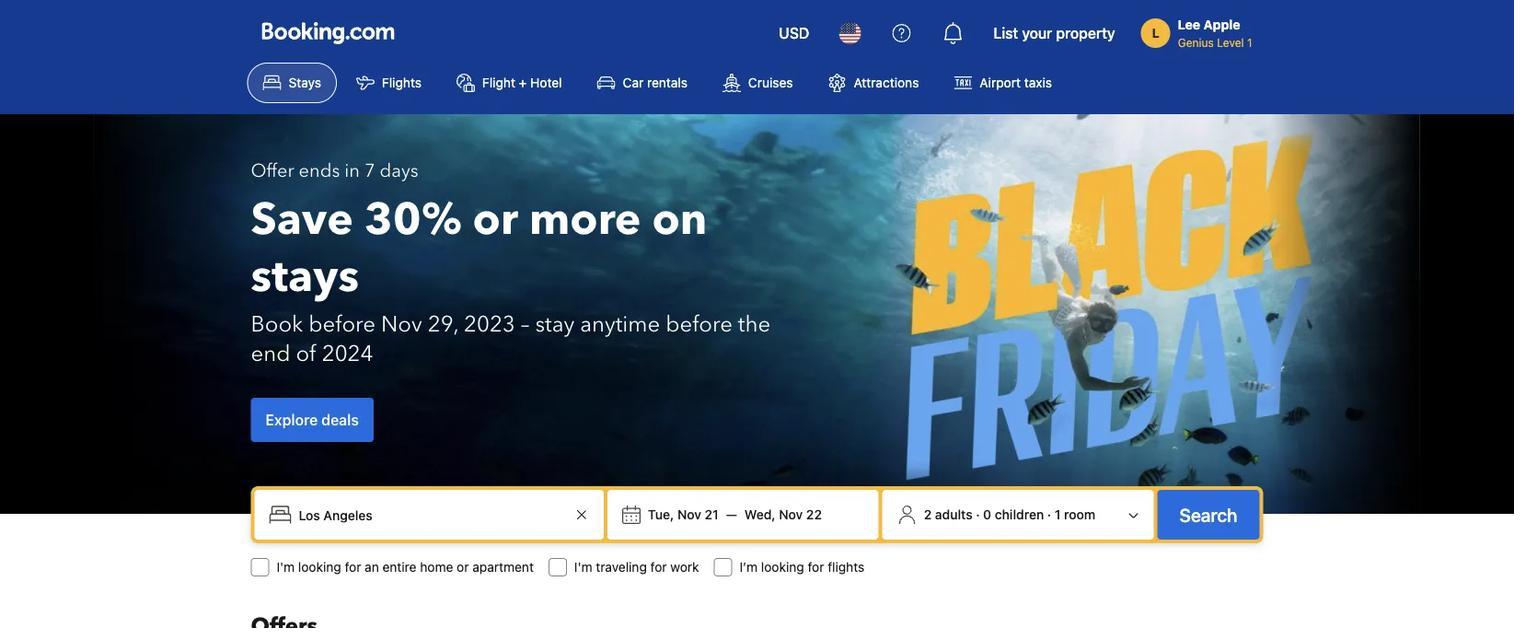 Task type: vqa. For each thing, say whether or not it's contained in the screenshot.
the Glamping
no



Task type: describe. For each thing, give the bounding box(es) containing it.
wed, nov 22 button
[[738, 498, 830, 531]]

days
[[380, 158, 419, 184]]

tue,
[[648, 507, 674, 522]]

usd button
[[768, 11, 821, 55]]

explore deals
[[266, 411, 359, 429]]

ends
[[299, 158, 340, 184]]

entire
[[383, 559, 417, 575]]

stays link
[[247, 63, 337, 103]]

on
[[652, 190, 708, 250]]

Where are you going? field
[[291, 498, 571, 531]]

2
[[924, 507, 932, 522]]

stays
[[289, 75, 321, 90]]

stays
[[251, 247, 359, 307]]

or inside offer ends in 7 days save 30% or more on stays book before nov 29, 2023 – stay anytime before the end of 2024
[[473, 190, 518, 250]]

book
[[251, 309, 303, 339]]

home
[[420, 559, 453, 575]]

2 adults · 0 children · 1 room button
[[890, 497, 1147, 532]]

explore deals link
[[251, 398, 374, 442]]

+
[[519, 75, 527, 90]]

property
[[1057, 24, 1116, 42]]

car rentals link
[[582, 63, 704, 103]]

1 before from the left
[[309, 309, 376, 339]]

i'm for i'm traveling for work
[[575, 559, 593, 575]]

looking for i'm
[[298, 559, 341, 575]]

—
[[726, 507, 738, 522]]

2023
[[464, 309, 516, 339]]

for for flights
[[808, 559, 825, 575]]

genius
[[1179, 36, 1215, 49]]

traveling
[[596, 559, 647, 575]]

offer ends in 7 days save 30% or more on stays book before nov 29, 2023 – stay anytime before the end of 2024
[[251, 158, 771, 369]]

for for an
[[345, 559, 361, 575]]

of
[[296, 338, 317, 369]]

attractions link
[[813, 63, 935, 103]]

nov inside offer ends in 7 days save 30% or more on stays book before nov 29, 2023 – stay anytime before the end of 2024
[[381, 309, 422, 339]]

lee apple genius level 1
[[1179, 17, 1253, 49]]

2 horizontal spatial nov
[[779, 507, 803, 522]]

offer
[[251, 158, 294, 184]]

list
[[994, 24, 1019, 42]]

looking for i'm
[[762, 559, 805, 575]]

i'm
[[740, 559, 758, 575]]

for for work
[[651, 559, 667, 575]]

wed,
[[745, 507, 776, 522]]

2 · from the left
[[1048, 507, 1052, 522]]

2024
[[322, 338, 373, 369]]

cruises link
[[707, 63, 809, 103]]

list your property link
[[983, 11, 1127, 55]]

deals
[[322, 411, 359, 429]]

usd
[[779, 24, 810, 42]]

children
[[995, 507, 1045, 522]]

end
[[251, 338, 291, 369]]

an
[[365, 559, 379, 575]]



Task type: locate. For each thing, give the bounding box(es) containing it.
car
[[623, 75, 644, 90]]

i'm traveling for work
[[575, 559, 699, 575]]

before down stays
[[309, 309, 376, 339]]

0 horizontal spatial nov
[[381, 309, 422, 339]]

1 left room at the bottom right of the page
[[1055, 507, 1061, 522]]

explore
[[266, 411, 318, 429]]

apple
[[1204, 17, 1241, 32]]

·
[[976, 507, 980, 522], [1048, 507, 1052, 522]]

nov left 29,
[[381, 309, 422, 339]]

more
[[529, 190, 641, 250]]

cruises
[[749, 75, 793, 90]]

airport
[[980, 75, 1021, 90]]

i'm looking for flights
[[740, 559, 865, 575]]

1 inside lee apple genius level 1
[[1248, 36, 1253, 49]]

work
[[671, 559, 699, 575]]

in
[[345, 158, 360, 184]]

0 horizontal spatial for
[[345, 559, 361, 575]]

0 vertical spatial 1
[[1248, 36, 1253, 49]]

1 horizontal spatial looking
[[762, 559, 805, 575]]

nov left the 22
[[779, 507, 803, 522]]

3 for from the left
[[808, 559, 825, 575]]

for left work
[[651, 559, 667, 575]]

0 horizontal spatial 1
[[1055, 507, 1061, 522]]

0 horizontal spatial ·
[[976, 507, 980, 522]]

flight + hotel
[[483, 75, 562, 90]]

· right children
[[1048, 507, 1052, 522]]

booking.com image
[[262, 22, 395, 44]]

taxis
[[1025, 75, 1053, 90]]

flights link
[[341, 63, 437, 103]]

the
[[738, 309, 771, 339]]

room
[[1065, 507, 1096, 522]]

tue, nov 21 — wed, nov 22
[[648, 507, 822, 522]]

1 horizontal spatial for
[[651, 559, 667, 575]]

list your property
[[994, 24, 1116, 42]]

22
[[807, 507, 822, 522]]

airport taxis
[[980, 75, 1053, 90]]

flights
[[828, 559, 865, 575]]

2 looking from the left
[[762, 559, 805, 575]]

your account menu lee apple genius level 1 element
[[1142, 8, 1260, 51]]

adults
[[936, 507, 973, 522]]

i'm
[[277, 559, 295, 575], [575, 559, 593, 575]]

tue, nov 21 button
[[641, 498, 726, 531]]

1 horizontal spatial ·
[[1048, 507, 1052, 522]]

l
[[1153, 25, 1160, 41]]

1 for from the left
[[345, 559, 361, 575]]

· left 0
[[976, 507, 980, 522]]

0 horizontal spatial i'm
[[277, 559, 295, 575]]

i'm looking for an entire home or apartment
[[277, 559, 534, 575]]

1 horizontal spatial i'm
[[575, 559, 593, 575]]

for left an
[[345, 559, 361, 575]]

or right 30% at the left of the page
[[473, 190, 518, 250]]

0 horizontal spatial before
[[309, 309, 376, 339]]

looking right i'm
[[762, 559, 805, 575]]

i'm left traveling
[[575, 559, 593, 575]]

0 horizontal spatial looking
[[298, 559, 341, 575]]

save
[[251, 190, 354, 250]]

0
[[984, 507, 992, 522]]

2 horizontal spatial for
[[808, 559, 825, 575]]

search button
[[1158, 490, 1260, 540]]

car rentals
[[623, 75, 688, 90]]

search
[[1180, 504, 1238, 525]]

1 looking from the left
[[298, 559, 341, 575]]

1 vertical spatial or
[[457, 559, 469, 575]]

airport taxis link
[[939, 63, 1068, 103]]

flights
[[382, 75, 422, 90]]

lee
[[1179, 17, 1201, 32]]

1 horizontal spatial 1
[[1248, 36, 1253, 49]]

before
[[309, 309, 376, 339], [666, 309, 733, 339]]

before left the
[[666, 309, 733, 339]]

1 horizontal spatial nov
[[678, 507, 702, 522]]

attractions
[[854, 75, 919, 90]]

looking left an
[[298, 559, 341, 575]]

2 adults · 0 children · 1 room
[[924, 507, 1096, 522]]

anytime
[[580, 309, 660, 339]]

1 i'm from the left
[[277, 559, 295, 575]]

–
[[521, 309, 530, 339]]

stay
[[535, 309, 575, 339]]

1 horizontal spatial before
[[666, 309, 733, 339]]

for left flights
[[808, 559, 825, 575]]

apartment
[[473, 559, 534, 575]]

i'm for i'm looking for an entire home or apartment
[[277, 559, 295, 575]]

or
[[473, 190, 518, 250], [457, 559, 469, 575]]

1 inside button
[[1055, 507, 1061, 522]]

7
[[365, 158, 375, 184]]

1 · from the left
[[976, 507, 980, 522]]

for
[[345, 559, 361, 575], [651, 559, 667, 575], [808, 559, 825, 575]]

level
[[1218, 36, 1245, 49]]

flight
[[483, 75, 516, 90]]

your
[[1023, 24, 1053, 42]]

1
[[1248, 36, 1253, 49], [1055, 507, 1061, 522]]

hotel
[[531, 75, 562, 90]]

21
[[705, 507, 719, 522]]

nov
[[381, 309, 422, 339], [678, 507, 702, 522], [779, 507, 803, 522]]

1 right "level"
[[1248, 36, 1253, 49]]

1 horizontal spatial or
[[473, 190, 518, 250]]

2 i'm from the left
[[575, 559, 593, 575]]

0 vertical spatial or
[[473, 190, 518, 250]]

2 before from the left
[[666, 309, 733, 339]]

2 for from the left
[[651, 559, 667, 575]]

rentals
[[647, 75, 688, 90]]

flight + hotel link
[[441, 63, 578, 103]]

i'm left an
[[277, 559, 295, 575]]

looking
[[298, 559, 341, 575], [762, 559, 805, 575]]

0 horizontal spatial or
[[457, 559, 469, 575]]

30%
[[365, 190, 462, 250]]

or right home at left bottom
[[457, 559, 469, 575]]

1 vertical spatial 1
[[1055, 507, 1061, 522]]

nov left 21
[[678, 507, 702, 522]]

29,
[[428, 309, 459, 339]]



